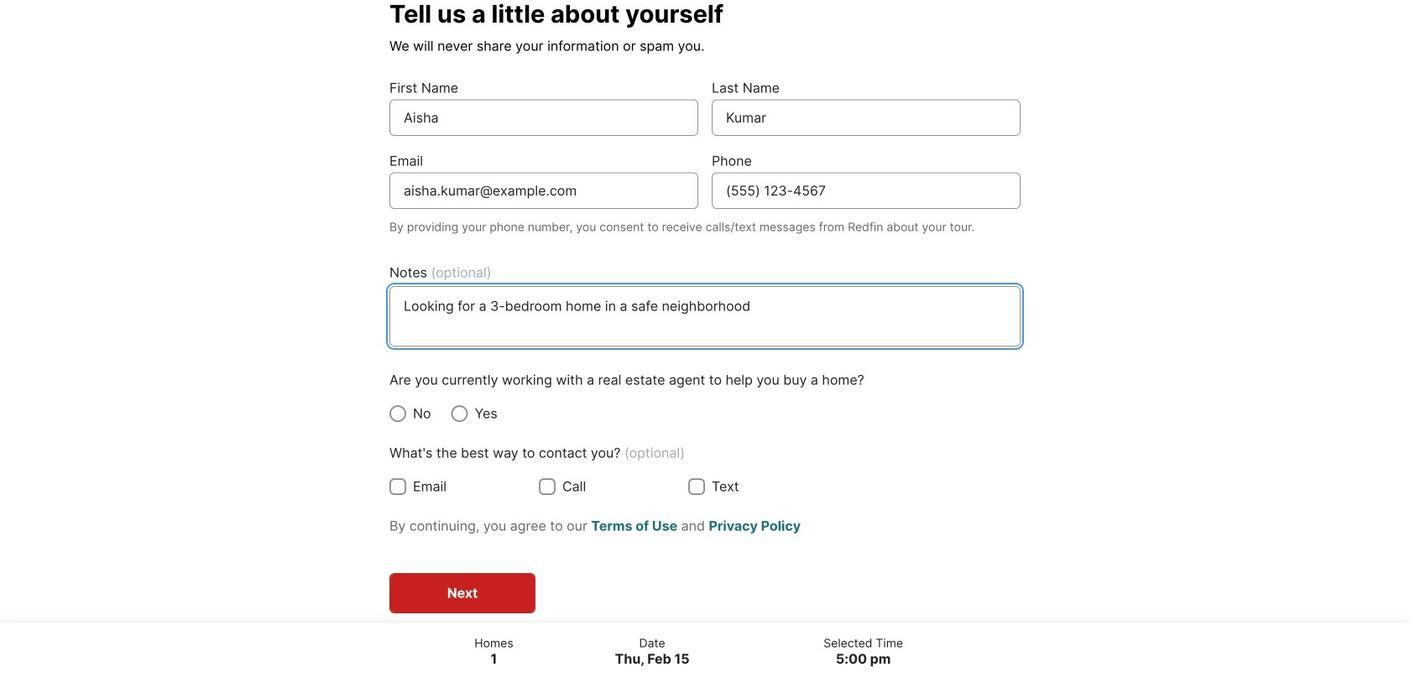 Task type: vqa. For each thing, say whether or not it's contained in the screenshot.
What'S The Best Way To Contact You? element
yes



Task type: locate. For each thing, give the bounding box(es) containing it.
Doe text field
[[726, 109, 1006, 126]]

what's the best way to contact you? element
[[389, 477, 1021, 497]]

Jane text field
[[404, 109, 684, 126]]

None radio
[[451, 405, 468, 422]]

are you currently working with a real estate agent to help you buy a home? element
[[389, 403, 1021, 424]]

None checkbox
[[688, 478, 705, 495]]

example@example.com email field
[[404, 182, 684, 199]]

None checkbox
[[389, 478, 406, 495], [539, 478, 556, 495], [389, 478, 406, 495], [539, 478, 556, 495]]

Notes text field
[[404, 296, 1006, 336]]

None radio
[[389, 405, 406, 422]]



Task type: describe. For each thing, give the bounding box(es) containing it.
none checkbox inside what's the best way to contact you? element
[[688, 478, 705, 495]]

(   )   - telephone field
[[726, 182, 1006, 199]]

none radio inside are you currently working with a real estate agent to help you buy a home? element
[[451, 405, 468, 422]]

none radio inside are you currently working with a real estate agent to help you buy a home? element
[[389, 405, 406, 422]]



